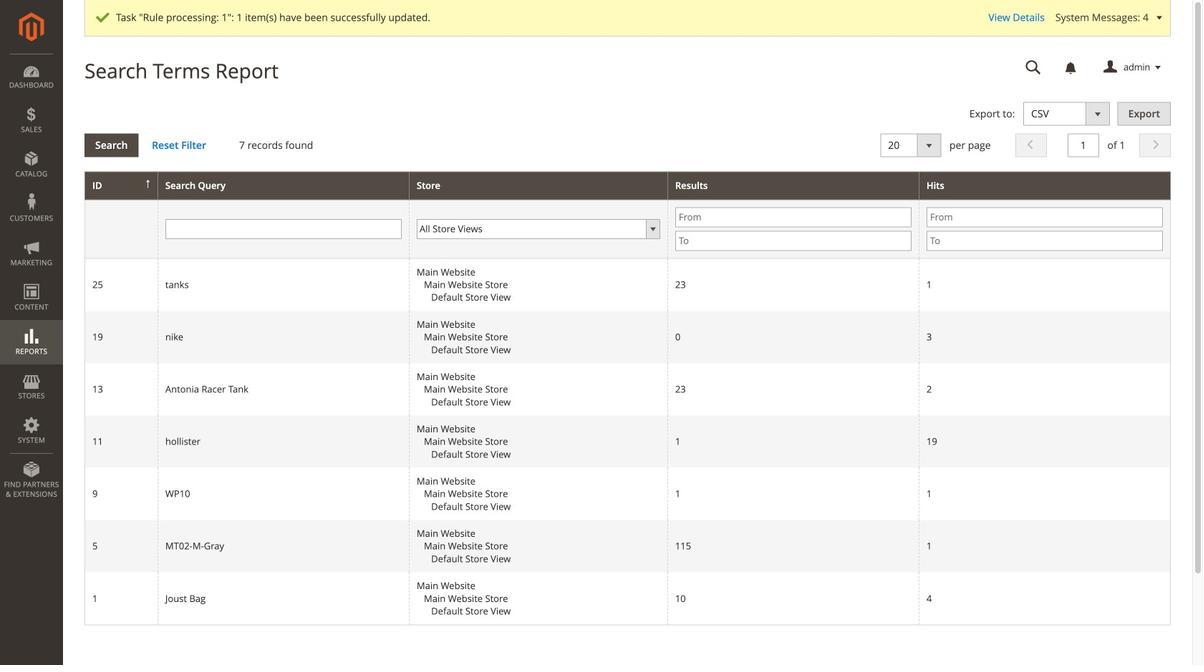 Task type: locate. For each thing, give the bounding box(es) containing it.
1 horizontal spatial from text field
[[927, 207, 1163, 227]]

from text field for to text box
[[927, 207, 1163, 227]]

None text field
[[1068, 134, 1099, 157], [165, 219, 402, 239], [1068, 134, 1099, 157], [165, 219, 402, 239]]

1 from text field from the left
[[675, 207, 912, 227]]

menu bar
[[0, 54, 63, 507]]

None text field
[[1016, 55, 1052, 80]]

From text field
[[675, 207, 912, 227], [927, 207, 1163, 227]]

0 horizontal spatial from text field
[[675, 207, 912, 227]]

2 from text field from the left
[[927, 207, 1163, 227]]

To text field
[[675, 231, 912, 251]]

from text field up to text box
[[927, 207, 1163, 227]]

from text field up to text field
[[675, 207, 912, 227]]

To text field
[[927, 231, 1163, 251]]

from text field for to text field
[[675, 207, 912, 227]]



Task type: describe. For each thing, give the bounding box(es) containing it.
magento admin panel image
[[19, 12, 44, 42]]



